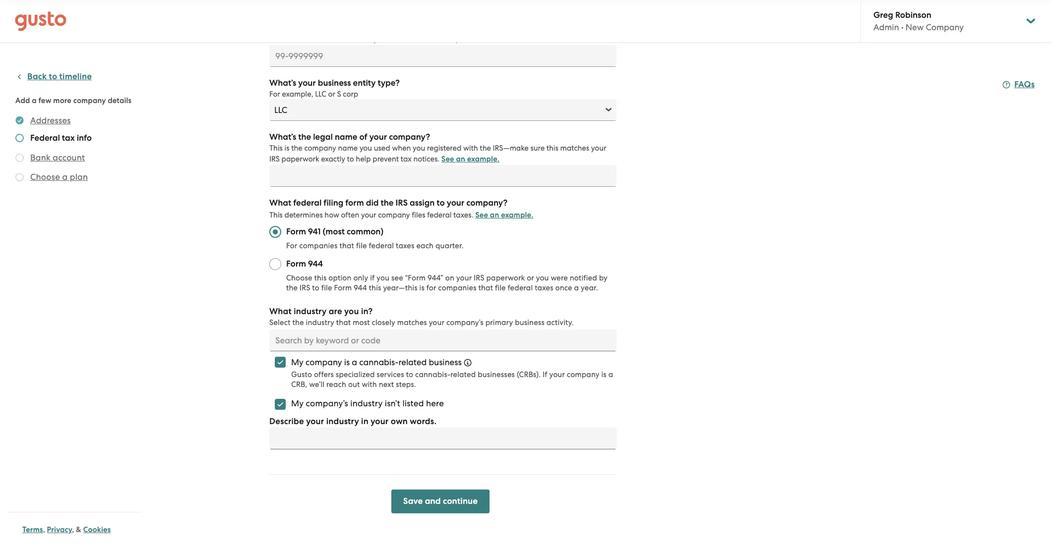 Task type: describe. For each thing, give the bounding box(es) containing it.
we'll
[[309, 381, 325, 389]]

file inside "form 941 (most common) for companies that file federal taxes each quarter."
[[356, 242, 367, 251]]

this is your unique employer identification number (ein) that was assigned to your company by the irs. do not use a social security number.
[[269, 24, 608, 44]]

My company's industry isn't listed here checkbox
[[269, 394, 291, 416]]

listed
[[403, 399, 424, 409]]

in
[[361, 417, 369, 427]]

tax inside this is the company name you used when you registered with the irs—make sure this matches your irs paperwork exactly to help prevent tax notices.
[[401, 155, 412, 164]]

services
[[377, 371, 404, 380]]

businesses
[[478, 371, 515, 380]]

(crbs).
[[517, 371, 541, 380]]

assigned
[[495, 24, 525, 33]]

federal right files at the left top of the page
[[427, 211, 452, 220]]

this for this is your unique employer identification number (ein) that was assigned to your company by the irs. do not use a social security number.
[[269, 24, 283, 33]]

company inside this is the company name you used when you registered with the irs—make sure this matches your irs paperwork exactly to help prevent tax notices.
[[304, 144, 336, 153]]

primary
[[486, 319, 513, 327]]

company's inside what industry are you in? select the industry that most closely matches your company's primary business activity.
[[446, 319, 484, 327]]

more
[[53, 96, 71, 105]]

when
[[392, 144, 411, 153]]

is inside this is the company name you used when you registered with the irs—make sure this matches your irs paperwork exactly to help prevent tax notices.
[[285, 144, 290, 153]]

describe
[[269, 417, 304, 427]]

admin
[[874, 22, 899, 32]]

that inside form 944 choose this option only if you see "form 944" on your irs paperwork or you were notified by the irs to file form 944 this year—this is for companies that file federal taxes once a year.
[[479, 284, 493, 293]]

federal tax info
[[30, 133, 92, 143]]

on
[[445, 274, 455, 283]]

year—this
[[383, 284, 418, 293]]

0 vertical spatial see an example. button
[[411, 33, 469, 45]]

a inside gusto offers specialized services to cannabis-related businesses (crbs). if your company is a crb, we'll reach out with next steps.
[[609, 371, 613, 380]]

s
[[337, 90, 341, 99]]

info
[[77, 133, 92, 143]]

choose inside form 944 choose this option only if you see "form 944" on your irs paperwork or you were notified by the irs to file form 944 this year—this is for companies that file federal taxes once a year.
[[286, 274, 312, 283]]

form 941 (most common) for companies that file federal taxes each quarter.
[[286, 227, 464, 251]]

0 horizontal spatial related
[[399, 358, 427, 368]]

irs inside this is the company name you used when you registered with the irs—make sure this matches your irs paperwork exactly to help prevent tax notices.
[[269, 155, 280, 164]]

see an example. button for what federal filing form did the irs assign to your company?
[[475, 209, 534, 221]]

what's your business entity type? for example, llc or s corp
[[269, 78, 400, 99]]

new
[[906, 22, 924, 32]]

an inside what federal filing form did the irs assign to your company? this determines how often your company files federal taxes. see an example.
[[490, 211, 499, 220]]

you left were
[[536, 274, 549, 283]]

see for tax
[[441, 155, 454, 164]]

company inside what federal filing form did the irs assign to your company? this determines how often your company files federal taxes. see an example.
[[378, 211, 410, 220]]

how
[[325, 211, 339, 220]]

an for you
[[456, 155, 465, 164]]

words.
[[410, 417, 437, 427]]

company? inside what federal filing form did the irs assign to your company? this determines how often your company files federal taxes. see an example.
[[467, 198, 508, 208]]

•
[[901, 22, 904, 32]]

industry down 'are'
[[306, 319, 334, 327]]

taxes.
[[454, 211, 474, 220]]

see an example. for registered
[[441, 155, 500, 164]]

registered
[[427, 144, 462, 153]]

bank
[[30, 153, 51, 163]]

that inside what industry are you in? select the industry that most closely matches your company's primary business activity.
[[336, 319, 351, 327]]

choose a plan button
[[30, 171, 88, 183]]

irs.
[[269, 35, 282, 44]]

this for this is the company name you used when you registered with the irs—make sure this matches your irs paperwork exactly to help prevent tax notices.
[[269, 144, 283, 153]]

you up help
[[360, 144, 372, 153]]

sure
[[531, 144, 545, 153]]

the inside this is your unique employer identification number (ein) that was assigned to your company by the irs. do not use a social security number.
[[597, 24, 608, 33]]

terms
[[22, 526, 43, 535]]

account
[[53, 153, 85, 163]]

to inside what federal filing form did the irs assign to your company? this determines how often your company files federal taxes. see an example.
[[437, 198, 445, 208]]

check image for bank
[[15, 154, 24, 162]]

often
[[341, 211, 359, 220]]

paperwork inside form 944 choose this option only if you see "form 944" on your irs paperwork or you were notified by the irs to file form 944 this year—this is for companies that file federal taxes once a year.
[[486, 274, 525, 283]]

your inside "what's your business entity type? for example, llc or s corp"
[[298, 78, 316, 88]]

entity
[[353, 78, 376, 88]]

federal tax info list
[[15, 115, 137, 185]]

form 944 choose this option only if you see "form 944" on your irs paperwork or you were notified by the irs to file form 944 this year—this is for companies that file federal taxes once a year.
[[286, 259, 608, 293]]

941
[[308, 227, 321, 237]]

or inside "what's your business entity type? for example, llc or s corp"
[[328, 90, 335, 99]]

industry left 'are'
[[294, 307, 327, 317]]

my for my company is a cannabis-related business
[[291, 358, 304, 368]]

here
[[426, 399, 444, 409]]

business inside "what's your business entity type? for example, llc or s corp"
[[318, 78, 351, 88]]

you right if
[[377, 274, 390, 283]]

faqs
[[1015, 79, 1035, 90]]

is inside this is your unique employer identification number (ein) that was assigned to your company by the irs. do not use a social security number.
[[285, 24, 290, 33]]

is inside form 944 choose this option only if you see "form 944" on your irs paperwork or you were notified by the irs to file form 944 this year—this is for companies that file federal taxes once a year.
[[420, 284, 425, 293]]

0 horizontal spatial company's
[[306, 399, 348, 409]]

federal
[[30, 133, 60, 143]]

0 horizontal spatial this
[[314, 274, 327, 283]]

your inside gusto offers specialized services to cannabis-related businesses (crbs). if your company is a crb, we'll reach out with next steps.
[[550, 371, 565, 380]]

back to timeline button
[[15, 71, 92, 83]]

2 , from the left
[[72, 526, 74, 535]]

example. for registered
[[467, 155, 500, 164]]

0 vertical spatial cannabis-
[[359, 358, 399, 368]]

1 vertical spatial 944
[[354, 284, 367, 293]]

1 horizontal spatial business
[[429, 358, 462, 368]]

944"
[[428, 274, 444, 283]]

example. inside what federal filing form did the irs assign to your company? this determines how often your company files federal taxes. see an example.
[[501, 211, 534, 220]]

used
[[374, 144, 390, 153]]

once
[[555, 284, 572, 293]]

or inside form 944 choose this option only if you see "form 944" on your irs paperwork or you were notified by the irs to file form 944 this year—this is for companies that file federal taxes once a year.
[[527, 274, 534, 283]]

privacy link
[[47, 526, 72, 535]]

did
[[366, 198, 379, 208]]

greg robinson admin • new company
[[874, 10, 964, 32]]

isn't
[[385, 399, 400, 409]]

reach
[[326, 381, 346, 389]]

option
[[329, 274, 352, 283]]

type?
[[378, 78, 400, 88]]

save
[[403, 497, 423, 507]]

2 vertical spatial this
[[369, 284, 381, 293]]

matches inside this is the company name you used when you registered with the irs—make sure this matches your irs paperwork exactly to help prevent tax notices.
[[560, 144, 589, 153]]

if
[[370, 274, 375, 283]]

what federal filing form did the irs assign to your company? this determines how often your company files federal taxes. see an example.
[[269, 198, 534, 220]]

to inside this is your unique employer identification number (ein) that was assigned to your company by the irs. do not use a social security number.
[[527, 24, 534, 33]]

to inside button
[[49, 71, 57, 82]]

identification
[[368, 24, 413, 33]]

year.
[[581, 284, 598, 293]]

addresses button
[[30, 115, 71, 127]]

with inside gusto offers specialized services to cannabis-related businesses (crbs). if your company is a crb, we'll reach out with next steps.
[[362, 381, 377, 389]]

steps.
[[396, 381, 416, 389]]

unique
[[308, 24, 332, 33]]

for inside "form 941 (most common) for companies that file federal taxes each quarter."
[[286, 242, 297, 251]]

what for what industry are you in?
[[269, 307, 292, 317]]

what for what federal filing form did the irs assign to your company?
[[269, 198, 291, 208]]

if
[[543, 371, 548, 380]]

federal inside form 944 choose this option only if you see "form 944" on your irs paperwork or you were notified by the irs to file form 944 this year—this is for companies that file federal taxes once a year.
[[508, 284, 533, 293]]

help
[[356, 155, 371, 164]]

0 horizontal spatial company?
[[389, 132, 430, 142]]

(ein)
[[445, 24, 461, 33]]



Task type: vqa. For each thing, say whether or not it's contained in the screenshot.
APPROVERS
no



Task type: locate. For each thing, give the bounding box(es) containing it.
cookies button
[[83, 524, 111, 536]]

your inside what industry are you in? select the industry that most closely matches your company's primary business activity.
[[429, 319, 445, 327]]

1 vertical spatial companies
[[438, 284, 477, 293]]

0 horizontal spatial taxes
[[396, 242, 415, 251]]

check image for choose
[[15, 173, 24, 182]]

determines
[[285, 211, 323, 220]]

1 check image from the top
[[15, 134, 24, 142]]

common)
[[347, 227, 384, 237]]

and
[[425, 497, 441, 507]]

that down 'are'
[[336, 319, 351, 327]]

save and continue
[[403, 497, 478, 507]]

were
[[551, 274, 568, 283]]

company's up what industry are you in? field
[[446, 319, 484, 327]]

1 vertical spatial by
[[599, 274, 608, 283]]

2 what's from the top
[[269, 132, 296, 142]]

business up gusto offers specialized services to cannabis-related businesses (crbs). if your company is a crb, we'll reach out with next steps.
[[429, 358, 462, 368]]

social
[[328, 35, 349, 44]]

0 vertical spatial 944
[[308, 259, 323, 269]]

form for form 941 (most common)
[[286, 227, 306, 237]]

name inside this is the company name you used when you registered with the irs—make sure this matches your irs paperwork exactly to help prevent tax notices.
[[338, 144, 358, 153]]

1 vertical spatial my
[[291, 399, 304, 409]]

1 vertical spatial see an example.
[[441, 155, 500, 164]]

1 horizontal spatial for
[[286, 242, 297, 251]]

robinson
[[896, 10, 932, 20]]

matches inside what industry are you in? select the industry that most closely matches your company's primary business activity.
[[397, 319, 427, 327]]

0 vertical spatial what
[[269, 198, 291, 208]]

federal up determines
[[293, 198, 322, 208]]

1 horizontal spatial this
[[369, 284, 381, 293]]

business
[[318, 78, 351, 88], [515, 319, 545, 327], [429, 358, 462, 368]]

that inside "form 941 (most common) for companies that file federal taxes each quarter."
[[340, 242, 354, 251]]

only
[[353, 274, 368, 283]]

0 vertical spatial this
[[269, 24, 283, 33]]

my up gusto
[[291, 358, 304, 368]]

form inside "form 941 (most common) for companies that file federal taxes each quarter."
[[286, 227, 306, 237]]

1 vertical spatial paperwork
[[486, 274, 525, 283]]

industry
[[294, 307, 327, 317], [306, 319, 334, 327], [350, 399, 383, 409], [326, 417, 359, 427]]

see inside what federal filing form did the irs assign to your company? this determines how often your company files federal taxes. see an example.
[[475, 211, 488, 220]]

2 horizontal spatial an
[[490, 211, 499, 220]]

my company is a cannabis-related business
[[291, 358, 462, 368]]

specialized
[[336, 371, 375, 380]]

, left 'privacy'
[[43, 526, 45, 535]]

are
[[329, 307, 342, 317]]

0 vertical spatial form
[[286, 227, 306, 237]]

addresses
[[30, 116, 71, 126]]

what up 'select'
[[269, 307, 292, 317]]

see an example. button for what's the legal name of your company?
[[441, 153, 500, 165]]

1 vertical spatial company?
[[467, 198, 508, 208]]

this is the company name you used when you registered with the irs—make sure this matches your irs paperwork exactly to help prevent tax notices.
[[269, 144, 606, 164]]

1 horizontal spatial an
[[456, 155, 465, 164]]

see an example. down registered at the top
[[441, 155, 500, 164]]

taxes inside form 944 choose this option only if you see "form 944" on your irs paperwork or you were notified by the irs to file form 944 this year—this is for companies that file federal taxes once a year.
[[535, 284, 554, 293]]

this
[[547, 144, 559, 153], [314, 274, 327, 283], [369, 284, 381, 293]]

0 vertical spatial check image
[[15, 134, 24, 142]]

a inside this is your unique employer identification number (ein) that was assigned to your company by the irs. do not use a social security number.
[[322, 35, 326, 44]]

in?
[[361, 307, 373, 317]]

1 vertical spatial for
[[286, 242, 297, 251]]

see an example.
[[411, 35, 469, 44], [441, 155, 500, 164]]

offers
[[314, 371, 334, 380]]

do
[[283, 35, 293, 44]]

0 horizontal spatial see
[[411, 35, 424, 44]]

what's the legal name of your company?
[[269, 132, 430, 142]]

the
[[597, 24, 608, 33], [298, 132, 311, 142], [291, 144, 303, 153], [480, 144, 491, 153], [381, 198, 394, 208], [286, 284, 298, 293], [293, 319, 304, 327]]

bank account
[[30, 153, 85, 163]]

file down option at the left of page
[[321, 284, 332, 293]]

choose down bank
[[30, 172, 60, 182]]

1 my from the top
[[291, 358, 304, 368]]

activity.
[[547, 319, 574, 327]]

industry left "in"
[[326, 417, 359, 427]]

that up 'primary'
[[479, 284, 493, 293]]

0 vertical spatial name
[[335, 132, 357, 142]]

for down determines
[[286, 242, 297, 251]]

2 check image from the top
[[15, 154, 24, 162]]

what industry are you in? select the industry that most closely matches your company's primary business activity.
[[269, 307, 574, 327]]

what up determines
[[269, 198, 291, 208]]

this inside this is your unique employer identification number (ein) that was assigned to your company by the irs. do not use a social security number.
[[269, 24, 283, 33]]

form for form 944
[[286, 259, 306, 269]]

that down (most
[[340, 242, 354, 251]]

file up 'primary'
[[495, 284, 506, 293]]

paperwork
[[282, 155, 319, 164], [486, 274, 525, 283]]

1 vertical spatial see
[[441, 155, 454, 164]]

What's the legal name of your company? text field
[[269, 165, 617, 187]]

0 horizontal spatial an
[[426, 35, 435, 44]]

what's up example,
[[269, 78, 296, 88]]

what inside what federal filing form did the irs assign to your company? this determines how often your company files federal taxes. see an example.
[[269, 198, 291, 208]]

assign
[[410, 198, 435, 208]]

company inside this is your unique employer identification number (ein) that was assigned to your company by the irs. do not use a social security number.
[[553, 24, 585, 33]]

exactly
[[321, 155, 345, 164]]

0 vertical spatial paperwork
[[282, 155, 319, 164]]

3 this from the top
[[269, 211, 283, 220]]

this right the "sure"
[[547, 144, 559, 153]]

1 vertical spatial related
[[451, 371, 476, 380]]

2 what from the top
[[269, 307, 292, 317]]

my for my company's industry isn't listed here
[[291, 399, 304, 409]]

see an example. button down registered at the top
[[441, 153, 500, 165]]

employer
[[334, 24, 366, 33]]

this inside this is the company name you used when you registered with the irs—make sure this matches your irs paperwork exactly to help prevent tax notices.
[[547, 144, 559, 153]]

check image down circle check icon
[[15, 134, 24, 142]]

that inside this is your unique employer identification number (ein) that was assigned to your company by the irs. do not use a social security number.
[[463, 24, 478, 33]]

2 my from the top
[[291, 399, 304, 409]]

related up steps. at bottom
[[399, 358, 427, 368]]

2 horizontal spatial see
[[475, 211, 488, 220]]

1 horizontal spatial related
[[451, 371, 476, 380]]

944 down only
[[354, 284, 367, 293]]

name left of
[[335, 132, 357, 142]]

industry up "in"
[[350, 399, 383, 409]]

cannabis- up services
[[359, 358, 399, 368]]

0 horizontal spatial ,
[[43, 526, 45, 535]]

see an example. down number
[[411, 35, 469, 44]]

matches right the "sure"
[[560, 144, 589, 153]]

0 horizontal spatial paperwork
[[282, 155, 319, 164]]

3 check image from the top
[[15, 173, 24, 182]]

0 horizontal spatial cannabis-
[[359, 358, 399, 368]]

this
[[269, 24, 283, 33], [269, 144, 283, 153], [269, 211, 283, 220]]

your inside this is the company name you used when you registered with the irs—make sure this matches your irs paperwork exactly to help prevent tax notices.
[[591, 144, 606, 153]]

see an example. button
[[411, 33, 469, 45], [441, 153, 500, 165], [475, 209, 534, 221]]

is inside gusto offers specialized services to cannabis-related businesses (crbs). if your company is a crb, we'll reach out with next steps.
[[602, 371, 607, 380]]

an down registered at the top
[[456, 155, 465, 164]]

out
[[348, 381, 360, 389]]

you up most
[[344, 307, 359, 317]]

company's
[[446, 319, 484, 327], [306, 399, 348, 409]]

1 vertical spatial name
[[338, 144, 358, 153]]

with inside this is the company name you used when you registered with the irs—make sure this matches your irs paperwork exactly to help prevent tax notices.
[[463, 144, 478, 153]]

what's inside "what's your business entity type? for example, llc or s corp"
[[269, 78, 296, 88]]

1 horizontal spatial file
[[356, 242, 367, 251]]

0 vertical spatial taxes
[[396, 242, 415, 251]]

1 horizontal spatial 944
[[354, 284, 367, 293]]

2 this from the top
[[269, 144, 283, 153]]

0 vertical spatial choose
[[30, 172, 60, 182]]

see down registered at the top
[[441, 155, 454, 164]]

tax left info
[[62, 133, 75, 143]]

company inside gusto offers specialized services to cannabis-related businesses (crbs). if your company is a crb, we'll reach out with next steps.
[[567, 371, 600, 380]]

you up notices.
[[413, 144, 425, 153]]

companies down 941
[[299, 242, 338, 251]]

1 horizontal spatial company's
[[446, 319, 484, 327]]

by inside form 944 choose this option only if you see "form 944" on your irs paperwork or you were notified by the irs to file form 944 this year—this is for companies that file federal taxes once a year.
[[599, 274, 608, 283]]

federal down common) at the top left
[[369, 242, 394, 251]]

1 vertical spatial this
[[269, 144, 283, 153]]

0 horizontal spatial by
[[587, 24, 595, 33]]

matches
[[560, 144, 589, 153], [397, 319, 427, 327]]

1 horizontal spatial ,
[[72, 526, 74, 535]]

federal
[[293, 198, 322, 208], [427, 211, 452, 220], [369, 242, 394, 251], [508, 284, 533, 293]]

my down 'crb,' at bottom left
[[291, 399, 304, 409]]

1 vertical spatial tax
[[401, 155, 412, 164]]

the inside what industry are you in? select the industry that most closely matches your company's primary business activity.
[[293, 319, 304, 327]]

0 vertical spatial tax
[[62, 133, 75, 143]]

, left "&"
[[72, 526, 74, 535]]

save and continue button
[[391, 490, 490, 514]]

What's your Federal EIN? text field
[[269, 45, 617, 67]]

0 vertical spatial matches
[[560, 144, 589, 153]]

not
[[295, 35, 306, 44]]

or left 's'
[[328, 90, 335, 99]]

0 horizontal spatial for
[[269, 90, 280, 99]]

notices.
[[414, 155, 440, 164]]

What industry are you in? field
[[269, 330, 617, 352]]

tax inside list
[[62, 133, 75, 143]]

security
[[350, 35, 378, 44]]

form
[[345, 198, 364, 208]]

see
[[411, 35, 424, 44], [441, 155, 454, 164], [475, 211, 488, 220]]

circle check image
[[15, 115, 24, 127]]

1 horizontal spatial with
[[463, 144, 478, 153]]

cannabis- inside gusto offers specialized services to cannabis-related businesses (crbs). if your company is a crb, we'll reach out with next steps.
[[415, 371, 451, 380]]

back to timeline
[[27, 71, 92, 82]]

0 horizontal spatial business
[[318, 78, 351, 88]]

1 horizontal spatial see
[[441, 155, 454, 164]]

your
[[291, 24, 306, 33], [536, 24, 551, 33], [298, 78, 316, 88], [369, 132, 387, 142], [591, 144, 606, 153], [447, 198, 464, 208], [361, 211, 376, 220], [456, 274, 472, 283], [429, 319, 445, 327], [550, 371, 565, 380], [306, 417, 324, 427], [371, 417, 389, 427]]

terms , privacy , & cookies
[[22, 526, 111, 535]]

to inside this is the company name you used when you registered with the irs—make sure this matches your irs paperwork exactly to help prevent tax notices.
[[347, 155, 354, 164]]

Describe your industry in your own words. field
[[269, 428, 617, 450]]

by inside this is your unique employer identification number (ein) that was assigned to your company by the irs. do not use a social security number.
[[587, 24, 595, 33]]

check image
[[15, 134, 24, 142], [15, 154, 24, 162], [15, 173, 24, 182]]

&
[[76, 526, 81, 535]]

filing
[[324, 198, 343, 208]]

a inside choose a plan button
[[62, 172, 68, 182]]

choose
[[30, 172, 60, 182], [286, 274, 312, 283]]

companies down on
[[438, 284, 477, 293]]

0 vertical spatial or
[[328, 90, 335, 99]]

own
[[391, 417, 408, 427]]

1 vertical spatial see an example. button
[[441, 153, 500, 165]]

add a few more company details
[[15, 96, 132, 105]]

related
[[399, 358, 427, 368], [451, 371, 476, 380]]

0 vertical spatial with
[[463, 144, 478, 153]]

or left were
[[527, 274, 534, 283]]

what's for what's the legal name of your company?
[[269, 132, 296, 142]]

choose inside button
[[30, 172, 60, 182]]

tax down "when" at the top left of the page
[[401, 155, 412, 164]]

this inside this is the company name you used when you registered with the irs—make sure this matches your irs paperwork exactly to help prevent tax notices.
[[269, 144, 283, 153]]

0 horizontal spatial or
[[328, 90, 335, 99]]

choose a plan
[[30, 172, 88, 182]]

my company's industry isn't listed here
[[291, 399, 444, 409]]

what's for what's your business entity type? for example, llc or s corp
[[269, 78, 296, 88]]

select
[[269, 319, 291, 327]]

1 horizontal spatial by
[[599, 274, 608, 283]]

example,
[[282, 90, 313, 99]]

for left example,
[[269, 90, 280, 99]]

closely
[[372, 319, 395, 327]]

2 vertical spatial see
[[475, 211, 488, 220]]

0 vertical spatial by
[[587, 24, 595, 33]]

944 down 941
[[308, 259, 323, 269]]

taxes inside "form 941 (most common) for companies that file federal taxes each quarter."
[[396, 242, 415, 251]]

most
[[353, 319, 370, 327]]

cookies
[[83, 526, 111, 535]]

was
[[479, 24, 493, 33]]

this down if
[[369, 284, 381, 293]]

faqs button
[[1003, 79, 1035, 91]]

related left the businesses
[[451, 371, 476, 380]]

this inside what federal filing form did the irs assign to your company? this determines how often your company files federal taxes. see an example.
[[269, 211, 283, 220]]

business up 's'
[[318, 78, 351, 88]]

0 horizontal spatial tax
[[62, 133, 75, 143]]

to inside gusto offers specialized services to cannabis-related businesses (crbs). if your company is a crb, we'll reach out with next steps.
[[406, 371, 413, 380]]

company?
[[389, 132, 430, 142], [467, 198, 508, 208]]

company? up taxes.
[[467, 198, 508, 208]]

1 vertical spatial or
[[527, 274, 534, 283]]

1 vertical spatial this
[[314, 274, 327, 283]]

see an example. for was
[[411, 35, 469, 44]]

number
[[415, 24, 443, 33]]

1 , from the left
[[43, 526, 45, 535]]

bank account button
[[30, 152, 85, 164]]

1 vertical spatial company's
[[306, 399, 348, 409]]

corp
[[343, 90, 358, 99]]

example.
[[437, 35, 469, 44], [467, 155, 500, 164], [501, 211, 534, 220]]

company's down reach
[[306, 399, 348, 409]]

home image
[[15, 11, 66, 31]]

check image left bank
[[15, 154, 24, 162]]

,
[[43, 526, 45, 535], [72, 526, 74, 535]]

to inside form 944 choose this option only if you see "form 944" on your irs paperwork or you were notified by the irs to file form 944 this year—this is for companies that file federal taxes once a year.
[[312, 284, 320, 293]]

business left activity.
[[515, 319, 545, 327]]

files
[[412, 211, 425, 220]]

taxes left each
[[396, 242, 415, 251]]

1 vertical spatial matches
[[397, 319, 427, 327]]

0 vertical spatial see an example.
[[411, 35, 469, 44]]

the inside form 944 choose this option only if you see "form 944" on your irs paperwork or you were notified by the irs to file form 944 this year—this is for companies that file federal taxes once a year.
[[286, 284, 298, 293]]

irs inside what federal filing form did the irs assign to your company? this determines how often your company files federal taxes. see an example.
[[396, 198, 408, 208]]

1 horizontal spatial paperwork
[[486, 274, 525, 283]]

paperwork inside this is the company name you used when you registered with the irs—make sure this matches your irs paperwork exactly to help prevent tax notices.
[[282, 155, 319, 164]]

this left option at the left of page
[[314, 274, 327, 283]]

paperwork down 'legal'
[[282, 155, 319, 164]]

check image left choose a plan button at the left of page
[[15, 173, 24, 182]]

company? up "when" at the top left of the page
[[389, 132, 430, 142]]

1 horizontal spatial tax
[[401, 155, 412, 164]]

a inside form 944 choose this option only if you see "form 944" on your irs paperwork or you were notified by the irs to file form 944 this year—this is for companies that file federal taxes once a year.
[[574, 284, 579, 293]]

2 vertical spatial example.
[[501, 211, 534, 220]]

your inside form 944 choose this option only if you see "form 944" on your irs paperwork or you were notified by the irs to file form 944 this year—this is for companies that file federal taxes once a year.
[[456, 274, 472, 283]]

0 vertical spatial company's
[[446, 319, 484, 327]]

by
[[587, 24, 595, 33], [599, 274, 608, 283]]

0 horizontal spatial choose
[[30, 172, 60, 182]]

name down what's the legal name of your company?
[[338, 144, 358, 153]]

is
[[285, 24, 290, 33], [285, 144, 290, 153], [420, 284, 425, 293], [344, 358, 350, 368], [602, 371, 607, 380]]

0 horizontal spatial matches
[[397, 319, 427, 327]]

number.
[[379, 35, 409, 44]]

see an example. button right taxes.
[[475, 209, 534, 221]]

1 this from the top
[[269, 24, 283, 33]]

1 vertical spatial an
[[456, 155, 465, 164]]

federal inside "form 941 (most common) for companies that file federal taxes each quarter."
[[369, 242, 394, 251]]

2 vertical spatial form
[[334, 284, 352, 293]]

1 horizontal spatial cannabis-
[[415, 371, 451, 380]]

see right taxes.
[[475, 211, 488, 220]]

gusto
[[291, 371, 312, 380]]

cannabis- up steps. at bottom
[[415, 371, 451, 380]]

the inside what federal filing form did the irs assign to your company? this determines how often your company files federal taxes. see an example.
[[381, 198, 394, 208]]

2 horizontal spatial file
[[495, 284, 506, 293]]

federal up 'primary'
[[508, 284, 533, 293]]

None checkbox
[[269, 352, 291, 374]]

1 vertical spatial what's
[[269, 132, 296, 142]]

legal
[[313, 132, 333, 142]]

irs—make
[[493, 144, 529, 153]]

describe your industry in your own words.
[[269, 417, 437, 427]]

1 vertical spatial what
[[269, 307, 292, 317]]

what's left 'legal'
[[269, 132, 296, 142]]

paperwork up 'primary'
[[486, 274, 525, 283]]

an for that
[[426, 35, 435, 44]]

0 horizontal spatial 944
[[308, 259, 323, 269]]

business inside what industry are you in? select the industry that most closely matches your company's primary business activity.
[[515, 319, 545, 327]]

for inside "what's your business entity type? for example, llc or s corp"
[[269, 90, 280, 99]]

see down number
[[411, 35, 424, 44]]

1 vertical spatial choose
[[286, 274, 312, 283]]

1 what's from the top
[[269, 78, 296, 88]]

(most
[[323, 227, 345, 237]]

1 vertical spatial cannabis-
[[415, 371, 451, 380]]

an down number
[[426, 35, 435, 44]]

0 vertical spatial for
[[269, 90, 280, 99]]

choose left option at the left of page
[[286, 274, 312, 283]]

companies inside "form 941 (most common) for companies that file federal taxes each quarter."
[[299, 242, 338, 251]]

0 vertical spatial this
[[547, 144, 559, 153]]

0 vertical spatial example.
[[437, 35, 469, 44]]

privacy
[[47, 526, 72, 535]]

1 horizontal spatial company?
[[467, 198, 508, 208]]

with right out
[[362, 381, 377, 389]]

0 vertical spatial business
[[318, 78, 351, 88]]

2 horizontal spatial this
[[547, 144, 559, 153]]

companies inside form 944 choose this option only if you see "form 944" on your irs paperwork or you were notified by the irs to file form 944 this year—this is for companies that file federal taxes once a year.
[[438, 284, 477, 293]]

taxes down were
[[535, 284, 554, 293]]

file down common) at the top left
[[356, 242, 367, 251]]

0 vertical spatial related
[[399, 358, 427, 368]]

1 what from the top
[[269, 198, 291, 208]]

with right registered at the top
[[463, 144, 478, 153]]

example. for was
[[437, 35, 469, 44]]

you inside what industry are you in? select the industry that most closely matches your company's primary business activity.
[[344, 307, 359, 317]]

company
[[926, 22, 964, 32]]

1 horizontal spatial choose
[[286, 274, 312, 283]]

with
[[463, 144, 478, 153], [362, 381, 377, 389]]

what inside what industry are you in? select the industry that most closely matches your company's primary business activity.
[[269, 307, 292, 317]]

0 vertical spatial an
[[426, 35, 435, 44]]

1 horizontal spatial or
[[527, 274, 534, 283]]

0 horizontal spatial with
[[362, 381, 377, 389]]

2 vertical spatial see an example. button
[[475, 209, 534, 221]]

2 horizontal spatial business
[[515, 319, 545, 327]]

what
[[269, 198, 291, 208], [269, 307, 292, 317]]

2 vertical spatial check image
[[15, 173, 24, 182]]

see an example. button down number
[[411, 33, 469, 45]]

plan
[[70, 172, 88, 182]]

1 horizontal spatial matches
[[560, 144, 589, 153]]

tax
[[62, 133, 75, 143], [401, 155, 412, 164]]

1 vertical spatial example.
[[467, 155, 500, 164]]

an right taxes.
[[490, 211, 499, 220]]

see for number.
[[411, 35, 424, 44]]

944
[[308, 259, 323, 269], [354, 284, 367, 293]]

related inside gusto offers specialized services to cannabis-related businesses (crbs). if your company is a crb, we'll reach out with next steps.
[[451, 371, 476, 380]]

None radio
[[269, 226, 281, 238], [269, 258, 281, 270], [269, 226, 281, 238], [269, 258, 281, 270]]

that left 'was'
[[463, 24, 478, 33]]

1 vertical spatial check image
[[15, 154, 24, 162]]

2 vertical spatial this
[[269, 211, 283, 220]]

matches right closely
[[397, 319, 427, 327]]

timeline
[[59, 71, 92, 82]]

1 vertical spatial business
[[515, 319, 545, 327]]

0 horizontal spatial file
[[321, 284, 332, 293]]



